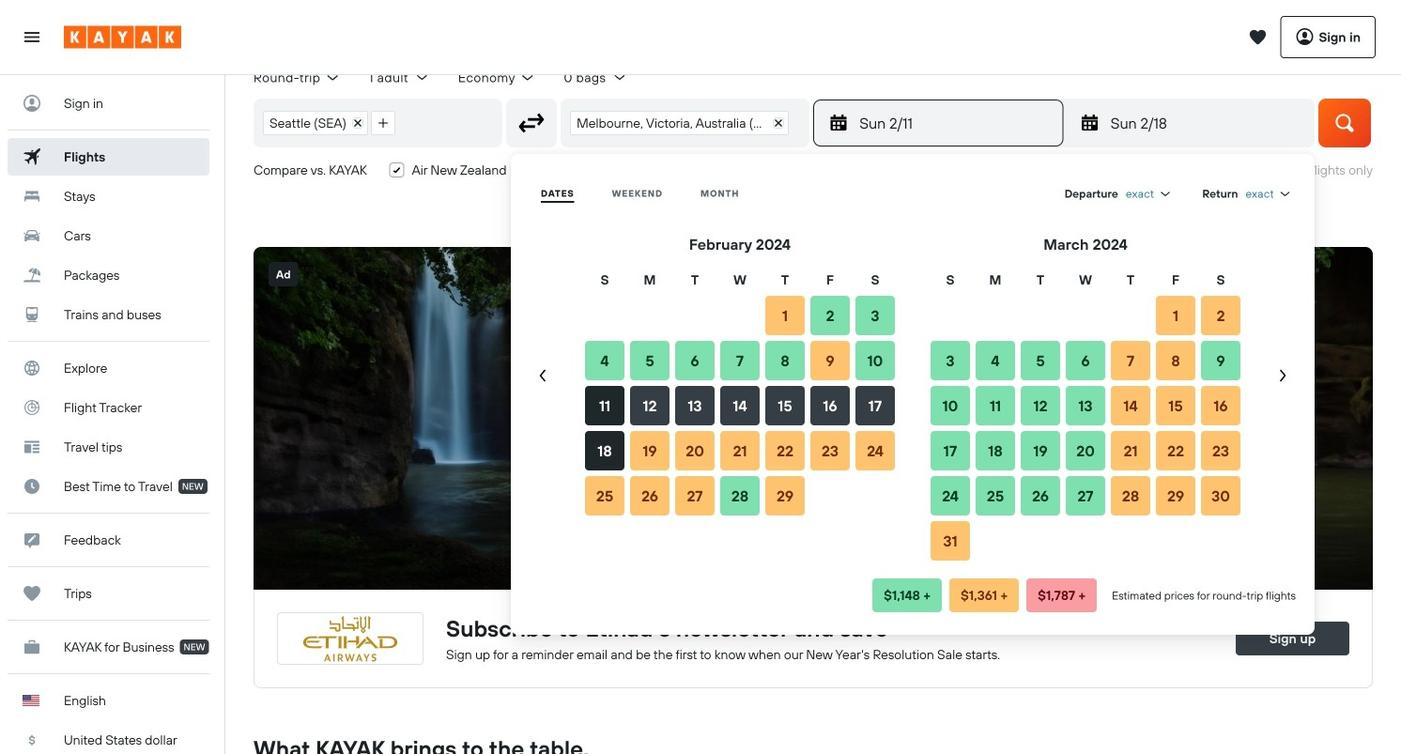 Task type: locate. For each thing, give the bounding box(es) containing it.
menu
[[518, 177, 1307, 612]]

Flight origin input text field
[[404, 99, 502, 146]]

0 horizontal spatial list
[[255, 99, 404, 146]]

None field
[[1126, 186, 1172, 201], [1246, 186, 1292, 201], [1126, 186, 1172, 201], [1246, 186, 1292, 201]]

2 list from the left
[[562, 99, 798, 146]]

list up month radio
[[562, 99, 798, 146]]

hpto logo image
[[278, 613, 423, 664]]

0 horizontal spatial list item
[[263, 111, 368, 135]]

list
[[255, 99, 404, 146], [562, 99, 798, 146]]

list item right remove icon
[[371, 111, 395, 135]]

list down trip type round-trip field
[[255, 99, 404, 146]]

list for the flight destination input text field
[[562, 99, 798, 146]]

3 list item from the left
[[570, 111, 789, 135]]

sunday february 18th element
[[1111, 112, 1303, 134]]

1 list from the left
[[255, 99, 404, 146]]

2 list item from the left
[[371, 111, 395, 135]]

list item
[[263, 111, 368, 135], [371, 111, 395, 135], [570, 111, 789, 135]]

Weekend radio
[[612, 187, 663, 199]]

2 horizontal spatial list item
[[570, 111, 789, 135]]

hpto-image element
[[254, 247, 1373, 590]]

list item for the flight destination input text field
[[570, 111, 789, 135]]

Trip type Round-trip field
[[254, 69, 341, 86]]

list item up month radio
[[570, 111, 789, 135]]

1 horizontal spatial list item
[[371, 111, 395, 135]]

list item down trip type round-trip field
[[263, 111, 368, 135]]

prices on this day are around average element
[[949, 579, 1019, 612]]

Cabin type Economy field
[[458, 69, 536, 86]]

prices on this day are above average element
[[1027, 579, 1097, 612]]

1 list item from the left
[[263, 111, 368, 135]]

1 horizontal spatial list
[[562, 99, 798, 146]]

Flight destination input text field
[[798, 99, 809, 146]]



Task type: describe. For each thing, give the bounding box(es) containing it.
list item for flight origin input text box on the top left of the page
[[263, 111, 368, 135]]

start date calendar input use left and right arrow keys to change day. use up and down arrow keys to change week. tab
[[518, 233, 1307, 563]]

sunday february 11th element
[[859, 112, 1051, 134]]

Month radio
[[700, 187, 739, 199]]

united states (english) image
[[23, 695, 39, 706]]

Dates radio
[[541, 187, 574, 199]]

navigation menu image
[[23, 28, 41, 46]]

list for flight origin input text box on the top left of the page
[[255, 99, 404, 146]]

submit feedback about our site image
[[15, 523, 49, 557]]

prices on this day are below average element
[[873, 579, 942, 612]]

swap departure airport and destination airport image
[[514, 105, 549, 141]]

remove image
[[774, 118, 783, 128]]

remove image
[[353, 118, 362, 128]]



Task type: vqa. For each thing, say whether or not it's contained in the screenshot.
From? TEXT BOX
no



